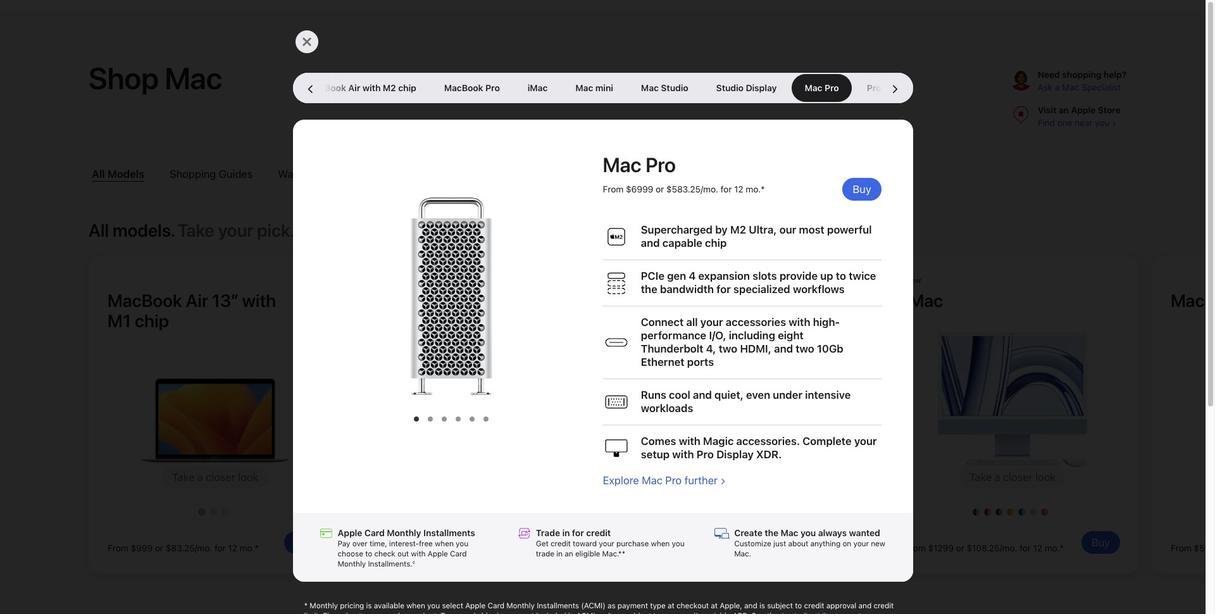 Task type: vqa. For each thing, say whether or not it's contained in the screenshot.
the topmost All
yes



Task type: describe. For each thing, give the bounding box(es) containing it.
1 two from the left
[[719, 342, 738, 355]]

studio inside 'mac studio' button
[[661, 83, 689, 93]]

buy link for $1599
[[816, 531, 855, 554]]

mo. down orange icon
[[1045, 543, 1060, 553]]

even
[[746, 389, 770, 401]]

your inside * monthly pricing is available when you select apple card monthly installments (acmi) as payment type at checkout at apple, and is subject to credit approval and credit limit. financing terms vary by product. taxes and shipping are not included in acmi and are subject to your card's variable apr. see the
[[663, 612, 678, 614]]

* monthly pricing is available when you select apple card monthly installments (acmi) as payment type at checkout at apple, and is subject to credit approval and credit limit. financing terms vary by product. taxes and shipping are not included in acmi and are subject to your card's variable apr. see the
[[304, 601, 894, 614]]

starlight image
[[481, 508, 489, 516]]

wanted
[[849, 528, 880, 538]]

list containing all models
[[89, 165, 689, 185]]

24-inch imac available colors: list
[[886, 493, 1140, 516]]

comes
[[641, 435, 676, 448]]

orange image
[[1041, 508, 1049, 516]]

pricing
[[340, 601, 364, 610]]

type
[[650, 601, 666, 610]]

free
[[419, 539, 433, 548]]

limit.
[[304, 612, 321, 614]]

imac button
[[514, 73, 562, 103]]

/mo. for or $108.25 /mo. for 12 mo. *
[[1000, 543, 1018, 553]]

from for from $999 or $83.25 /mo. for 12 mo. *
[[108, 543, 128, 553]]

mac.**
[[602, 550, 625, 558]]

about
[[788, 539, 809, 548]]

high-
[[813, 316, 840, 329]]

bandwidth
[[660, 283, 714, 296]]

mac inside need shopping help? ask a mac specialist
[[1062, 82, 1080, 92]]

with inside apple card monthly installments pay over time, interest-free when you choose to check out with apple card monthly installments.
[[411, 550, 426, 558]]

from for from $1099
[[374, 543, 394, 553]]

or for or $583.25 /mo. for 12 mo. *
[[656, 184, 664, 194]]

monthly up limit.
[[310, 601, 338, 610]]

from $1099
[[374, 543, 422, 553]]

to down type
[[654, 612, 661, 614]]

and right approval at the bottom of the page
[[859, 601, 872, 610]]

m1 chip
[[108, 310, 169, 332]]

credit up toward
[[586, 528, 611, 538]]

under
[[773, 389, 803, 401]]

12 down macbook air 13" with m1&nbsp;chip available colors: list
[[228, 543, 237, 553]]

variable
[[703, 612, 731, 614]]

get
[[536, 539, 549, 548]]

buy for $6999
[[853, 183, 871, 196]]

performance
[[641, 329, 707, 342]]

gen
[[667, 270, 686, 282]]

2 at from the left
[[711, 601, 718, 610]]

mac studio button
[[627, 73, 702, 103]]

or for or $91.58 /mo.
[[425, 543, 433, 553]]

for down gold "image"
[[215, 543, 226, 553]]

mac mini button
[[562, 73, 627, 103]]

mo. *
[[508, 543, 527, 553]]

1 vertical spatial subject
[[626, 612, 651, 614]]

mac pro inside button
[[805, 83, 839, 93]]

apple inside apple card monthly installments pay over time, interest-free when you choose to check out with apple card monthly installments.
[[428, 550, 448, 558]]

pcie
[[641, 270, 665, 282]]

2 are from the left
[[612, 612, 624, 614]]

mac pro dialog
[[141, 0, 1216, 614]]

pick.
[[257, 220, 295, 241]]

mini
[[596, 83, 613, 93]]

near
[[1075, 118, 1093, 128]]

15"
[[542, 290, 568, 311]]

0 vertical spatial in
[[562, 528, 570, 538]]

from for from $6999
[[603, 184, 624, 194]]

mac studio
[[641, 83, 689, 93]]

eligible
[[575, 550, 600, 558]]

mac inside button
[[805, 83, 823, 93]]

or right $999
[[155, 543, 163, 553]]

1 is from the left
[[366, 601, 372, 610]]

visit
[[1038, 105, 1057, 115]]

from for from $1599 or $133.25 /mo. for 12 mo. *
[[639, 543, 660, 553]]

your inside trade in for credit get credit toward your purchase when you trade in an eligible mac.**
[[599, 539, 615, 548]]

an inside trade in for credit get credit toward your purchase when you trade in an eligible mac.**
[[565, 550, 573, 558]]

for inside trade in for credit get credit toward your purchase when you trade in an eligible mac.**
[[572, 528, 584, 538]]

by inside * monthly pricing is available when you select apple card monthly installments (acmi) as payment type at checkout at apple, and is subject to credit approval and credit limit. financing terms vary by product. taxes and shipping are not included in acmi and are subject to your card's variable apr. see the
[[398, 612, 407, 614]]

guides
[[219, 168, 253, 181]]

the inside * monthly pricing is available when you select apple card monthly installments (acmi) as payment type at checkout at apple, and is subject to credit approval and credit limit. financing terms vary by product. taxes and shipping are not included in acmi and are subject to your card's variable apr. see the
[[767, 612, 779, 614]]

$599
[[1194, 543, 1216, 553]]

one
[[1058, 118, 1073, 128]]

and inside supercharged by m2 ultra, our most powerful and capable chip
[[641, 237, 660, 249]]

monthly up not
[[507, 601, 535, 610]]

macbook air 13" with m1&nbsp;chip available colors: list
[[89, 493, 342, 516]]

capable
[[663, 237, 703, 249]]

and down select
[[463, 612, 476, 614]]

chip inside supercharged by m2 ultra, our most powerful and capable chip
[[705, 237, 727, 249]]

from $1299
[[905, 543, 954, 553]]

setup
[[641, 448, 670, 461]]

apple inside visit an apple store find one near you
[[1071, 105, 1096, 115]]

new macbook pro 14" and 16"
[[639, 276, 839, 311]]

accessories
[[726, 316, 786, 329]]

accessories.
[[736, 435, 800, 448]]

shipping
[[478, 612, 508, 614]]

/mo. for or $583.25 /mo. for 12 mo. *
[[701, 184, 718, 194]]

$1299
[[928, 543, 954, 553]]

air for with
[[186, 290, 208, 311]]

trade in for credit get credit toward your purchase when you trade in an eligible mac.**
[[536, 528, 685, 558]]

mac mini list
[[1152, 501, 1216, 516]]

m2 inside supercharged by m2 ultra, our most powerful and capable chip
[[730, 223, 746, 236]]

shop mac
[[89, 60, 222, 97]]

most
[[799, 223, 825, 236]]

and down the as
[[597, 612, 610, 614]]

with inside macbook air 13" with m1 chip
[[242, 290, 276, 311]]

with inside button
[[363, 83, 381, 93]]

air for m2 chip
[[348, 83, 360, 93]]

chip inside macbook air 13" and 15" with m2 chip
[[441, 310, 475, 332]]

workloads
[[641, 402, 693, 415]]

just
[[774, 539, 786, 548]]

14"
[[748, 290, 775, 311]]

ways to save
[[278, 168, 343, 181]]

buy for $1099
[[560, 536, 579, 549]]

and 16"
[[779, 290, 839, 311]]

mo. inside mac pro dialog
[[746, 184, 761, 194]]

display for studio
[[746, 83, 777, 93]]

as
[[608, 601, 616, 610]]

silver image inside macbook air 13" with m1&nbsp;chip available colors: list
[[221, 508, 229, 516]]

create the mac you always wanted customize just about anything on your new mac.
[[734, 528, 886, 558]]

help?
[[1104, 70, 1127, 80]]

payment
[[618, 601, 648, 610]]

installments.
[[368, 560, 413, 569]]

take
[[178, 220, 215, 241]]

$91.58
[[435, 543, 463, 553]]

air for and
[[452, 290, 474, 311]]

for right $583.25
[[721, 184, 732, 194]]

display for pro
[[884, 83, 915, 93]]

gold image
[[210, 508, 217, 516]]

all models link
[[92, 168, 144, 182]]

blue image
[[973, 508, 981, 516]]

i/o,
[[709, 329, 726, 342]]

$108.25
[[967, 543, 1000, 553]]

$83.25
[[166, 543, 195, 553]]

purchase
[[617, 539, 649, 548]]

green image
[[1019, 508, 1026, 516]]

anything
[[811, 539, 841, 548]]

specialized
[[734, 283, 790, 296]]

mac m
[[1171, 290, 1216, 311]]

trade
[[536, 550, 555, 558]]

ultra,
[[749, 223, 777, 236]]

on
[[843, 539, 852, 548]]

you inside trade in for credit get credit toward your purchase when you trade in an eligible mac.**
[[672, 539, 685, 548]]

the inside the create the mac you always wanted customize just about anything on your new mac.
[[765, 528, 779, 538]]

apple,
[[720, 601, 742, 610]]

macbook inside new macbook pro 14" and 16"
[[639, 290, 714, 311]]

available
[[374, 601, 404, 610]]

select
[[442, 601, 463, 610]]

13" for and
[[478, 290, 504, 311]]

credit down trade
[[551, 539, 571, 548]]

twice
[[849, 270, 876, 282]]

and inside macbook air 13" and 15" with m2 chip
[[508, 290, 538, 311]]

credit right approval at the bottom of the page
[[874, 601, 894, 610]]

studio display button
[[702, 73, 791, 103]]

$583.25
[[667, 184, 701, 194]]

monthly up interest-
[[387, 528, 421, 538]]

mo. right customize
[[779, 543, 794, 553]]

or right the $1599
[[691, 543, 699, 553]]

yellow image
[[1007, 508, 1015, 516]]

financing
[[323, 612, 357, 614]]

to left save
[[307, 168, 316, 181]]

product.
[[409, 612, 439, 614]]

from $999 or $83.25 /mo. for 12 mo. *
[[108, 543, 259, 553]]

midnight image
[[470, 508, 477, 516]]

card inside * monthly pricing is available when you select apple card monthly installments (acmi) as payment type at checkout at apple, and is subject to credit approval and credit limit. financing terms vary by product. taxes and shipping are not included in acmi and are subject to your card's variable apr. see the
[[488, 601, 505, 610]]

you inside * monthly pricing is available when you select apple card monthly installments (acmi) as payment type at checkout at apple, and is subject to credit approval and credit limit. financing terms vary by product. taxes and shipping are not included in acmi and are subject to your card's variable apr. see the
[[427, 601, 440, 610]]

pro display xdr button
[[853, 73, 949, 103]]

$1599
[[662, 543, 688, 553]]

buy for $1299
[[1092, 536, 1110, 549]]

macbook for macbook air with m2 chip
[[307, 83, 346, 93]]

buy for $1599
[[826, 536, 845, 549]]

see
[[752, 612, 765, 614]]

1 at from the left
[[668, 601, 675, 610]]

1 vertical spatial in
[[557, 550, 563, 558]]

acmi
[[577, 612, 595, 614]]

or $583.25 /mo. for 12 mo. *
[[656, 184, 765, 194]]

shopping guides
[[170, 168, 253, 181]]

apr.
[[733, 612, 750, 614]]

2 two from the left
[[796, 342, 815, 355]]



Task type: locate. For each thing, give the bounding box(es) containing it.
1 horizontal spatial studio
[[716, 83, 744, 93]]

0 horizontal spatial air
[[186, 290, 208, 311]]

from left the $1599
[[639, 543, 660, 553]]

imac inside 'button'
[[528, 83, 548, 93]]

all models list
[[0, 250, 1216, 598]]

macbook for macbook air 13" and 15" with m2 chip
[[374, 290, 448, 311]]

or right $6999
[[656, 184, 664, 194]]

for down 'green' icon
[[1020, 543, 1031, 553]]

our
[[780, 223, 797, 236]]

2 vertical spatial apple
[[465, 601, 486, 610]]

all for all models. take your pick.
[[89, 220, 109, 241]]

up
[[820, 270, 833, 282]]

list
[[89, 165, 689, 185]]

1 vertical spatial card
[[488, 601, 505, 610]]

when
[[435, 539, 454, 548], [651, 539, 670, 548], [407, 601, 425, 610]]

0 vertical spatial installments
[[423, 528, 475, 538]]

1 space gray image from the left
[[458, 508, 466, 516]]

/mo. down yellow icon
[[1000, 543, 1018, 553]]

when right the free
[[435, 539, 454, 548]]

0 horizontal spatial mac pro
[[603, 153, 676, 177]]

at right type
[[668, 601, 675, 610]]

2 13" from the left
[[478, 290, 504, 311]]

financing image
[[318, 525, 334, 541], [517, 525, 532, 541]]

2 silver image from the left
[[1030, 508, 1038, 516]]

0 horizontal spatial subject
[[626, 612, 651, 614]]

your right take
[[218, 220, 253, 241]]

pro inside new macbook pro 14" and 16"
[[718, 290, 744, 311]]

pcie gen 4 expansion slots provide up to twice the bandwidth for specialized workflows
[[641, 270, 876, 296]]

0 horizontal spatial new
[[639, 276, 656, 285]]

tab list containing macbook air with m2 chip
[[141, 73, 949, 103]]

2 silver image from the left
[[741, 508, 749, 516]]

the
[[641, 283, 658, 296], [765, 528, 779, 538], [767, 612, 779, 614]]

close image
[[300, 35, 313, 48]]

buy
[[853, 183, 871, 196], [294, 536, 313, 549], [560, 536, 579, 549], [826, 536, 845, 549], [1092, 536, 1110, 549]]

from $6999
[[603, 184, 654, 194]]

/mo. for or $91.58 /mo.
[[463, 543, 481, 553]]

0 horizontal spatial when
[[407, 601, 425, 610]]

0 vertical spatial all
[[92, 168, 105, 181]]

installments inside * monthly pricing is available when you select apple card monthly installments (acmi) as payment type at checkout at apple, and is subject to credit approval and credit limit. financing terms vary by product. taxes and shipping are not included in acmi and are subject to your card's variable apr. see the
[[537, 601, 579, 610]]

0 horizontal spatial card
[[450, 550, 467, 558]]

all inside 'all models' link
[[92, 168, 105, 181]]

vary
[[381, 612, 396, 614]]

1 vertical spatial mac pro
[[603, 153, 676, 177]]

new for macbook pro 14" and 16"
[[639, 276, 656, 285]]

in inside * monthly pricing is available when you select apple card monthly installments (acmi) as payment type at checkout at apple, and is subject to credit approval and credit limit. financing terms vary by product. taxes and shipping are not included in acmi and are subject to your card's variable apr. see the
[[568, 612, 575, 614]]

with inside connect all your accessories with high- performance i/o, including eight thunderbolt 4, two hdmi, and two 10gb ethernet ports
[[789, 316, 811, 329]]

mac pro button
[[791, 73, 853, 103]]

0 horizontal spatial m2
[[411, 310, 437, 332]]

from inside mac pro dialog
[[603, 184, 624, 194]]

new for imac
[[905, 276, 922, 285]]

card inside apple card monthly installments pay over time, interest-free when you choose to check out with apple card monthly installments.
[[450, 550, 467, 558]]

silver image right gold "image"
[[221, 508, 229, 516]]

display inside button
[[746, 83, 777, 93]]

1 vertical spatial apple
[[428, 550, 448, 558]]

0 vertical spatial card
[[450, 550, 467, 558]]

subject
[[767, 601, 793, 610], [626, 612, 651, 614]]

you up about
[[801, 528, 816, 538]]

space gray image left "space black" icon
[[730, 508, 738, 516]]

an up one
[[1059, 105, 1069, 115]]

are down the as
[[612, 612, 624, 614]]

out
[[398, 550, 409, 558]]

you up "product." at the left
[[427, 601, 440, 610]]

cool
[[669, 389, 690, 401]]

12 down orange icon
[[1033, 543, 1043, 553]]

0 vertical spatial mac pro
[[805, 83, 839, 93]]

2 horizontal spatial when
[[651, 539, 670, 548]]

from up installments.
[[374, 543, 394, 553]]

air inside macbook air 13" with m1 chip
[[186, 290, 208, 311]]

1 new from the left
[[639, 276, 656, 285]]

macbook for macbook air 13" with m1 chip
[[108, 290, 182, 311]]

0 horizontal spatial an
[[565, 550, 573, 558]]

to
[[307, 168, 316, 181], [836, 270, 846, 282], [365, 550, 372, 558], [795, 601, 802, 610], [654, 612, 661, 614]]

imac inside all models list
[[905, 290, 943, 311]]

financing image left pay
[[318, 525, 334, 541]]

when inside * monthly pricing is available when you select apple card monthly installments (acmi) as payment type at checkout at apple, and is subject to credit approval and credit limit. financing terms vary by product. taxes and shipping are not included in acmi and are subject to your card's variable apr. see the
[[407, 601, 425, 610]]

0 horizontal spatial 13"
[[212, 290, 239, 311]]

all left models.
[[89, 220, 109, 241]]

a
[[1055, 82, 1060, 92]]

and inside connect all your accessories with high- performance i/o, including eight thunderbolt 4, two hdmi, and two 10gb ethernet ports
[[774, 342, 793, 355]]

and right cool
[[693, 389, 712, 401]]

1 horizontal spatial installments
[[537, 601, 579, 610]]

space gray image left midnight icon
[[458, 508, 466, 516]]

1 horizontal spatial imac
[[905, 290, 943, 311]]

mo. left get
[[508, 543, 523, 553]]

further
[[685, 474, 718, 487]]

1 horizontal spatial silver image
[[1030, 508, 1038, 516]]

in right trade at the left
[[557, 550, 563, 558]]

macbook air with m2 chip
[[307, 83, 416, 93]]

mo. up ultra,
[[746, 184, 761, 194]]

for
[[721, 184, 732, 194], [717, 283, 731, 296], [572, 528, 584, 538], [215, 543, 226, 553], [754, 543, 765, 553], [1020, 543, 1031, 553]]

or $91.58 /mo.
[[425, 543, 481, 553]]

1 vertical spatial installments
[[537, 601, 579, 610]]

display down the magic
[[717, 448, 754, 461]]

2 vertical spatial in
[[568, 612, 575, 614]]

0 vertical spatial apple
[[1071, 105, 1096, 115]]

mac inside the create the mac you always wanted customize just about anything on your new mac.
[[781, 528, 799, 538]]

1 studio from the left
[[661, 83, 689, 93]]

0 horizontal spatial at
[[668, 601, 675, 610]]

pro inside comes with magic accessories. complete your setup with pro display xdr.
[[697, 448, 714, 461]]

mac pro
[[805, 83, 839, 93], [603, 153, 676, 177]]

2 horizontal spatial air
[[452, 290, 474, 311]]

silver image right 'green' icon
[[1030, 508, 1038, 516]]

0 horizontal spatial two
[[719, 342, 738, 355]]

in left "acmi"
[[568, 612, 575, 614]]

ways to save link
[[278, 168, 343, 181]]

you right the free
[[456, 539, 469, 548]]

0 horizontal spatial space gray image
[[458, 508, 466, 516]]

0 horizontal spatial silver image
[[221, 508, 229, 516]]

the down "pcie"
[[641, 283, 658, 296]]

and left 15"
[[508, 290, 538, 311]]

0 horizontal spatial are
[[510, 612, 521, 614]]

installments up $91.58
[[423, 528, 475, 538]]

$133.25
[[701, 543, 734, 553]]

you down store
[[1095, 118, 1110, 128]]

mac inside "link"
[[590, 168, 611, 181]]

m2 inside macbook air 13" and 15" with m2 chip
[[411, 310, 437, 332]]

need
[[1038, 70, 1060, 80]]

subject right apple,
[[767, 601, 793, 610]]

two down eight
[[796, 342, 815, 355]]

0 horizontal spatial apple
[[428, 550, 448, 558]]

1 horizontal spatial when
[[435, 539, 454, 548]]

0 vertical spatial subject
[[767, 601, 793, 610]]

0 vertical spatial imac
[[528, 83, 548, 93]]

when inside apple card monthly installments pay over time, interest-free when you choose to check out with apple card monthly installments.
[[435, 539, 454, 548]]

in right trade
[[562, 528, 570, 538]]

by right vary
[[398, 612, 407, 614]]

at up variable
[[711, 601, 718, 610]]

apple inside * monthly pricing is available when you select apple card monthly installments (acmi) as payment type at checkout at apple, and is subject to credit approval and credit limit. financing terms vary by product. taxes and shipping are not included in acmi and are subject to your card's variable apr. see the
[[465, 601, 486, 610]]

from down the mac experience "link"
[[603, 184, 624, 194]]

slots
[[753, 270, 777, 282]]

when up "product." at the left
[[407, 601, 425, 610]]

your right complete
[[854, 435, 877, 448]]

pink image
[[984, 508, 992, 516]]

not
[[523, 612, 534, 614]]

mac pro tab list
[[409, 417, 493, 422]]

apple card monthly installments pay over time, interest-free when you choose to check out with apple card monthly installments.
[[338, 528, 475, 569]]

shopping guides link
[[170, 168, 253, 181]]

1 silver image from the left
[[221, 508, 229, 516]]

/mo. inside mac pro dialog
[[701, 184, 718, 194]]

financing image up mo. *
[[517, 525, 532, 541]]

comes with magic accessories. complete your setup with pro display xdr.
[[641, 435, 877, 461]]

when right purchase
[[651, 539, 670, 548]]

included
[[536, 612, 566, 614]]

by
[[715, 223, 728, 236], [398, 612, 407, 614]]

air inside button
[[348, 83, 360, 93]]

you inside the create the mac you always wanted customize just about anything on your new mac.
[[801, 528, 816, 538]]

space gray image
[[458, 508, 466, 516], [730, 508, 738, 516]]

are
[[510, 612, 521, 614], [612, 612, 624, 614]]

installments inside apple card monthly installments pay over time, interest-free when you choose to check out with apple card monthly installments.
[[423, 528, 475, 538]]

mac pro tower, front, rounded handle, top to bottom spherical lattice ventilation pattern, an internal and external spherical array image
[[336, 191, 566, 401]]

buy for $999
[[294, 536, 313, 549]]

display left "mac pro" button in the top of the page
[[746, 83, 777, 93]]

mac
[[165, 60, 222, 97], [1062, 82, 1080, 92], [576, 83, 593, 93], [641, 83, 659, 93], [805, 83, 823, 93], [603, 153, 642, 177], [590, 168, 611, 181], [1171, 290, 1205, 311], [642, 474, 663, 487], [781, 528, 799, 538]]

1 horizontal spatial an
[[1059, 105, 1069, 115]]

display inside button
[[884, 83, 915, 93]]

to inside apple card monthly installments pay over time, interest-free when you choose to check out with apple card monthly installments.
[[365, 550, 372, 558]]

to down over
[[365, 550, 372, 558]]

for right mac.
[[754, 543, 765, 553]]

1 vertical spatial by
[[398, 612, 407, 614]]

over
[[352, 539, 368, 548]]

buy link for $1299
[[1082, 531, 1121, 554]]

financing image for apple card monthly installments
[[318, 525, 334, 541]]

pro display xdr
[[867, 83, 935, 93]]

studio display
[[716, 83, 777, 93]]

display
[[746, 83, 777, 93], [884, 83, 915, 93], [717, 448, 754, 461]]

buy link for $1099
[[550, 531, 589, 554]]

1 vertical spatial all
[[89, 220, 109, 241]]

1 13" from the left
[[212, 290, 239, 311]]

is up see
[[760, 601, 765, 610]]

0 horizontal spatial installments
[[423, 528, 475, 538]]

2 financing image from the left
[[517, 525, 532, 541]]

and inside the runs cool and quiet, even under intensive workloads
[[693, 389, 712, 401]]

mo. down macbook air 13" with m1&nbsp;chip available colors: list
[[240, 543, 255, 553]]

gallery group
[[324, 175, 1216, 429]]

0 vertical spatial an
[[1059, 105, 1069, 115]]

/mo. down the create
[[734, 543, 752, 553]]

1 vertical spatial m2
[[411, 310, 437, 332]]

new right twice
[[905, 276, 922, 285]]

0 vertical spatial by
[[715, 223, 728, 236]]

1 vertical spatial chip
[[441, 310, 475, 332]]

silver image
[[221, 508, 229, 516], [741, 508, 749, 516]]

10gb
[[817, 342, 844, 355]]

space black image
[[753, 508, 760, 516]]

12 inside mac pro dialog
[[734, 184, 744, 194]]

from left the $1299
[[905, 543, 926, 553]]

an inside visit an apple store find one near you
[[1059, 105, 1069, 115]]

space gray image
[[198, 508, 206, 516]]

space gray image inside macbook pro 14" and&nbsp;16"
<br /> available colors: list
[[730, 508, 738, 516]]

ports
[[687, 356, 714, 368]]

new inside new macbook pro 14" and 16"
[[639, 276, 656, 285]]

your down wanted at the right
[[854, 539, 869, 548]]

is
[[366, 601, 372, 610], [760, 601, 765, 610]]

you inside visit an apple store find one near you
[[1095, 118, 1110, 128]]

all
[[686, 316, 698, 329]]

macbook inside macbook air 13" and 15" with m2 chip
[[374, 290, 448, 311]]

1 vertical spatial an
[[565, 550, 573, 558]]

your inside connect all your accessories with high- performance i/o, including eight thunderbolt 4, two hdmi, and two 10gb ethernet ports
[[701, 316, 723, 329]]

to left approval at the bottom of the page
[[795, 601, 802, 610]]

12 up supercharged by m2 ultra, our most powerful and capable chip
[[734, 184, 744, 194]]

you inside apple card monthly installments pay over time, interest-free when you choose to check out with apple card monthly installments.
[[456, 539, 469, 548]]

runs cool and quiet, even under intensive workloads
[[641, 389, 851, 415]]

for inside pcie gen 4 expansion slots provide up to twice the bandwidth for specialized workflows
[[717, 283, 731, 296]]

from left $599
[[1171, 543, 1192, 553]]

eight
[[778, 329, 804, 342]]

from for from $1299
[[905, 543, 926, 553]]

new inside new imac
[[905, 276, 922, 285]]

13" for with
[[212, 290, 239, 311]]

2 horizontal spatial apple
[[1071, 105, 1096, 115]]

0 horizontal spatial financing image
[[318, 525, 334, 541]]

silver image
[[493, 508, 500, 516], [1030, 508, 1038, 516]]

when inside trade in for credit get credit toward your purchase when you trade in an eligible mac.**
[[651, 539, 670, 548]]

13" inside macbook air 13" and 15" with m2 chip
[[478, 290, 504, 311]]

1 horizontal spatial by
[[715, 223, 728, 236]]

card's
[[680, 612, 701, 614]]

new left gen at the right of the page
[[639, 276, 656, 285]]

0 horizontal spatial imac
[[528, 83, 548, 93]]

0 vertical spatial chip
[[705, 237, 727, 249]]

approval
[[827, 601, 857, 610]]

space gray image for or $133.25
[[730, 508, 738, 516]]

1 horizontal spatial two
[[796, 342, 815, 355]]

2 new from the left
[[905, 276, 922, 285]]

terms
[[359, 612, 379, 614]]

tab list
[[141, 73, 949, 103]]

financing image for trade in for credit
[[517, 525, 532, 541]]

the up just on the bottom right
[[765, 528, 779, 538]]

1 horizontal spatial subject
[[767, 601, 793, 610]]

buy inside mac pro dialog
[[853, 183, 871, 196]]

display inside comes with magic accessories. complete your setup with pro display xdr.
[[717, 448, 754, 461]]

your inside comes with magic accessories. complete your setup with pro display xdr.
[[854, 435, 877, 448]]

1 horizontal spatial are
[[612, 612, 624, 614]]

all for all models
[[92, 168, 105, 181]]

1 financing image from the left
[[318, 525, 334, 541]]

/mo. down space gray icon
[[195, 543, 212, 553]]

all models. take your pick.
[[89, 220, 295, 241]]

for down expansion
[[717, 283, 731, 296]]

display left xdr
[[884, 83, 915, 93]]

1 horizontal spatial 13"
[[478, 290, 504, 311]]

an left eligible
[[565, 550, 573, 558]]

choose
[[338, 550, 363, 558]]

subject down payment
[[626, 612, 651, 614]]

to inside pcie gen 4 expansion slots provide up to twice the bandwidth for specialized workflows
[[836, 270, 846, 282]]

0 horizontal spatial by
[[398, 612, 407, 614]]

12
[[734, 184, 744, 194], [228, 543, 237, 553], [768, 543, 777, 553], [1033, 543, 1043, 553]]

your inside the create the mac you always wanted customize just about anything on your new mac.
[[854, 539, 869, 548]]

macbook for macbook pro
[[444, 83, 483, 93]]

experience
[[613, 168, 667, 181]]

runs
[[641, 389, 666, 401]]

from for from $599
[[1171, 543, 1192, 553]]

macbook inside macbook air with m2 chip button
[[307, 83, 346, 93]]

mac inside all models list
[[1171, 290, 1205, 311]]

or right the $1299
[[956, 543, 965, 553]]

2 is from the left
[[760, 601, 765, 610]]

studio inside studio display button
[[716, 83, 744, 93]]

/mo.
[[701, 184, 718, 194], [195, 543, 212, 553], [463, 543, 481, 553], [734, 543, 752, 553], [1000, 543, 1018, 553]]

two down i/o,
[[719, 342, 738, 355]]

are left not
[[510, 612, 521, 614]]

1 vertical spatial imac
[[905, 290, 943, 311]]

intensive
[[805, 389, 851, 401]]

supercharged
[[641, 223, 713, 236]]

air
[[348, 83, 360, 93], [186, 290, 208, 311], [452, 290, 474, 311]]

shop
[[89, 60, 159, 97]]

all models
[[92, 168, 144, 181]]

and down eight
[[774, 342, 793, 355]]

to right up
[[836, 270, 846, 282]]

1 horizontal spatial card
[[488, 601, 505, 610]]

space gray image for or $91.58
[[458, 508, 466, 516]]

from left $999
[[108, 543, 128, 553]]

with
[[363, 83, 381, 93], [242, 290, 276, 311], [374, 310, 408, 332], [789, 316, 811, 329], [679, 435, 701, 448], [672, 448, 694, 461], [411, 550, 426, 558]]

ask
[[1038, 82, 1053, 92]]

studio
[[661, 83, 689, 93], [716, 83, 744, 93]]

/mo. down midnight icon
[[463, 543, 481, 553]]

1 are from the left
[[510, 612, 521, 614]]

1 horizontal spatial mac pro
[[805, 83, 839, 93]]

1 horizontal spatial financing image
[[517, 525, 532, 541]]

connect all your accessories with high- performance i/o, including eight thunderbolt 4, two hdmi, and two 10gb ethernet ports
[[641, 316, 844, 368]]

1 horizontal spatial chip
[[705, 237, 727, 249]]

1 horizontal spatial apple
[[465, 601, 486, 610]]

silver image left "space black" icon
[[741, 508, 749, 516]]

◊
[[413, 560, 415, 566]]

1 horizontal spatial space gray image
[[730, 508, 738, 516]]

shopping
[[170, 168, 216, 181]]

expansion
[[699, 270, 750, 282]]

macbook pro 14" and&nbsp;16"
<br /> available colors: list
[[620, 493, 874, 516]]

1 vertical spatial the
[[765, 528, 779, 538]]

or right $1099 on the left of the page
[[425, 543, 433, 553]]

and down supercharged
[[641, 237, 660, 249]]

mo.
[[746, 184, 761, 194], [240, 543, 255, 553], [508, 543, 523, 553], [779, 543, 794, 553], [1045, 543, 1060, 553]]

m
[[1209, 290, 1216, 311]]

macbook air 13" and 15" with m2 chip available colors: list
[[355, 493, 608, 516]]

store
[[1098, 105, 1121, 115]]

0 horizontal spatial studio
[[661, 83, 689, 93]]

buy link for $999
[[284, 531, 323, 554]]

/mo. up supercharged
[[701, 184, 718, 194]]

the right see
[[767, 612, 779, 614]]

0 vertical spatial m2
[[730, 223, 746, 236]]

supercharged by m2 ultra, our most powerful and capable chip
[[641, 223, 872, 249]]

pay
[[338, 539, 350, 548]]

2 vertical spatial the
[[767, 612, 779, 614]]

0 horizontal spatial chip
[[441, 310, 475, 332]]

2 space gray image from the left
[[730, 508, 738, 516]]

1 horizontal spatial is
[[760, 601, 765, 610]]

4
[[689, 270, 696, 282]]

checkout
[[677, 601, 709, 610]]

12 left about
[[768, 543, 777, 553]]

or inside mac pro dialog
[[656, 184, 664, 194]]

your up i/o,
[[701, 316, 723, 329]]

apple down the free
[[428, 550, 448, 558]]

macbook inside macbook air 13" with m1 chip
[[108, 290, 182, 311]]

magic
[[703, 435, 734, 448]]

your down type
[[663, 612, 678, 614]]

monthly down choose
[[338, 560, 366, 569]]

the inside pcie gen 4 expansion slots provide up to twice the bandwidth for specialized workflows
[[641, 283, 658, 296]]

purple image
[[996, 508, 1003, 516]]

$6999
[[626, 184, 654, 194]]

air inside macbook air 13" and 15" with m2 chip
[[452, 290, 474, 311]]

apple up 'near'
[[1071, 105, 1096, 115]]

by inside supercharged by m2 ultra, our most powerful and capable chip
[[715, 223, 728, 236]]

0 horizontal spatial is
[[366, 601, 372, 610]]

or for or $108.25 /mo. for 12 mo. *
[[956, 543, 965, 553]]

buy link for $6999
[[843, 178, 882, 201]]

pro inside button
[[486, 83, 500, 93]]

* inside * monthly pricing is available when you select apple card monthly installments (acmi) as payment type at checkout at apple, and is subject to credit approval and credit limit. financing terms vary by product. taxes and shipping are not included in acmi and are subject to your card's variable apr. see the
[[304, 601, 308, 610]]

1 horizontal spatial new
[[905, 276, 922, 285]]

1 silver image from the left
[[493, 508, 500, 516]]

1 horizontal spatial silver image
[[741, 508, 749, 516]]

with inside macbook air 13" and 15" with m2 chip
[[374, 310, 408, 332]]

apple card
[[338, 528, 385, 538]]

and up see
[[745, 601, 758, 610]]

2 studio from the left
[[716, 83, 744, 93]]

1 horizontal spatial air
[[348, 83, 360, 93]]

1 horizontal spatial m2
[[730, 223, 746, 236]]

all left models
[[92, 168, 105, 181]]

0 horizontal spatial silver image
[[493, 508, 500, 516]]

0 vertical spatial the
[[641, 283, 658, 296]]

your up mac.**
[[599, 539, 615, 548]]

credit left approval at the bottom of the page
[[804, 601, 825, 610]]

13" inside macbook air 13" with m1 chip
[[212, 290, 239, 311]]

check
[[374, 550, 396, 558]]

1 horizontal spatial at
[[711, 601, 718, 610]]

apple up shipping
[[465, 601, 486, 610]]

is up terms
[[366, 601, 372, 610]]

macbook inside macbook pro button
[[444, 83, 483, 93]]

explore mac pro further
[[603, 474, 718, 487]]

xdr.
[[756, 448, 782, 461]]

credit
[[586, 528, 611, 538], [551, 539, 571, 548], [804, 601, 825, 610], [874, 601, 894, 610]]

pro
[[486, 83, 500, 93], [825, 83, 839, 93], [867, 83, 882, 93], [646, 153, 676, 177], [718, 290, 744, 311], [697, 448, 714, 461], [665, 474, 682, 487]]



